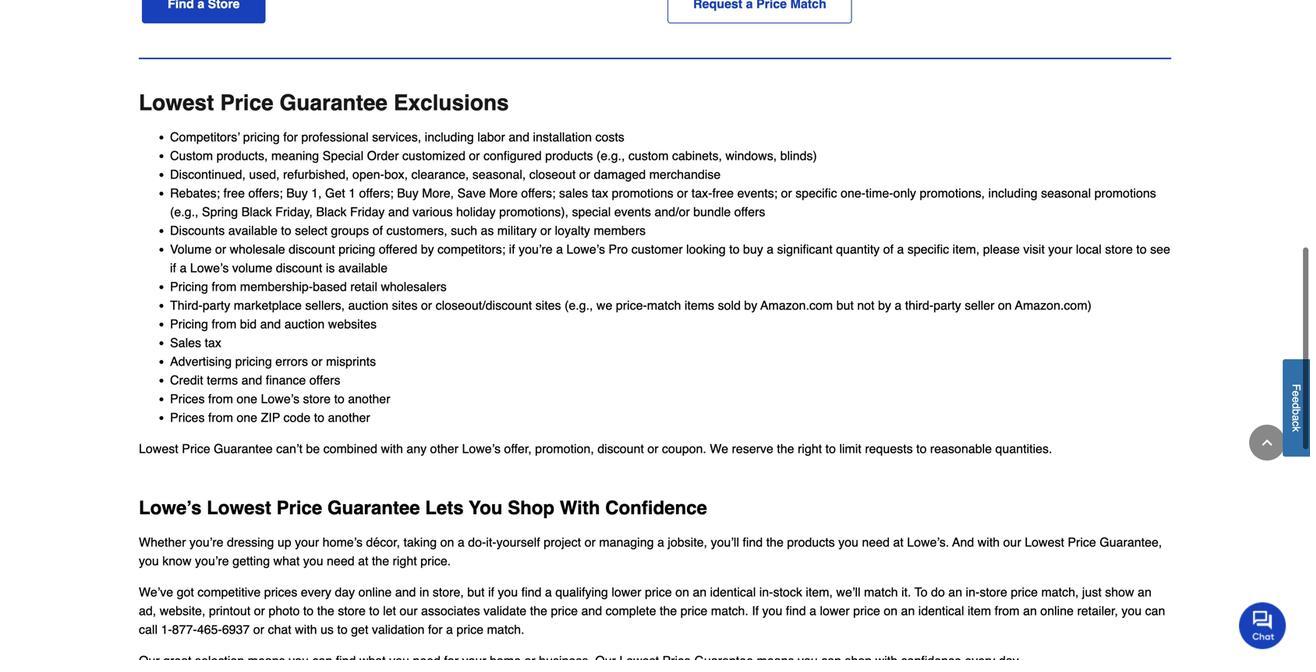Task type: vqa. For each thing, say whether or not it's contained in the screenshot.
second e from the top
yes



Task type: locate. For each thing, give the bounding box(es) containing it.
you right if
[[762, 604, 783, 618]]

a up k
[[1290, 415, 1303, 421]]

associates
[[421, 604, 480, 618]]

on inside competitors' pricing for professional services, including labor and installation costs custom products, meaning special order customized or configured products (e.g., custom cabinets, windows, blinds) discontinued, used, refurbished, open-box, clearance, seasonal, closeout or damaged merchandise rebates; free offers; buy 1, get 1 offers; buy more, save more offers; sales tax promotions or tax-free events; or specific one-time-only promotions, including seasonal promotions (e.g., spring black friday, black friday and various holiday promotions)​, special events and/or bundle offers discounts available to select groups of customers, such as military or loyalty members volume or wholesale discount pricing offered by competitors; if you're a lowe's pro customer looking to buy a significant quantity of a specific item, please visit your local store to see if a lowe's volume discount is available pricing from membership-based retail wholesalers third-party marketplace sellers, auction sites or closeout/discount sites (e.g., we price-match items sold by amazon.com but not by a third-party seller on amazon.com) pricing from bid and auction websites sales tax advertising pricing errors or misprints credit terms and finance offers prices from one lowe's store to another prices from one zip code to another
[[998, 298, 1012, 313]]

1 vertical spatial match.
[[487, 623, 524, 637]]

pricing up terms
[[235, 354, 272, 369]]

spring
[[202, 205, 238, 219]]

let
[[383, 604, 396, 618]]

to down every
[[303, 604, 314, 618]]

by
[[421, 242, 434, 257], [744, 298, 757, 313], [878, 298, 891, 313]]

custom
[[170, 149, 213, 163]]

we
[[710, 442, 728, 456]]

0 horizontal spatial at
[[358, 554, 368, 569]]

volume
[[170, 242, 212, 257]]

of
[[373, 223, 383, 238], [883, 242, 894, 257]]

to left see
[[1136, 242, 1147, 257]]

marketplace
[[234, 298, 302, 313]]

price left if
[[681, 604, 708, 618]]

products inside competitors' pricing for professional services, including labor and installation costs custom products, meaning special order customized or configured products (e.g., custom cabinets, windows, blinds) discontinued, used, refurbished, open-box, clearance, seasonal, closeout or damaged merchandise rebates; free offers; buy 1, get 1 offers; buy more, save more offers; sales tax promotions or tax-free events; or specific one-time-only promotions, including seasonal promotions (e.g., spring black friday, black friday and various holiday promotions)​, special events and/or bundle offers discounts available to select groups of customers, such as military or loyalty members volume or wholesale discount pricing offered by competitors; if you're a lowe's pro customer looking to buy a significant quantity of a specific item, please visit your local store to see if a lowe's volume discount is available pricing from membership-based retail wholesalers third-party marketplace sellers, auction sites or closeout/discount sites (e.g., we price-match items sold by amazon.com but not by a third-party seller on amazon.com) pricing from bid and auction websites sales tax advertising pricing errors or misprints credit terms and finance offers prices from one lowe's store to another prices from one zip code to another
[[545, 149, 593, 163]]

sites
[[392, 298, 418, 313], [536, 298, 561, 313]]

0 vertical spatial online
[[358, 585, 392, 600]]

1 horizontal spatial offers
[[734, 205, 765, 219]]

discount up membership-
[[276, 261, 322, 275]]

0 vertical spatial including
[[425, 130, 474, 144]]

available up retail
[[338, 261, 388, 275]]

can't
[[276, 442, 303, 456]]

0 horizontal spatial free
[[223, 186, 245, 200]]

buy
[[286, 186, 308, 200], [397, 186, 419, 200]]

0 horizontal spatial online
[[358, 585, 392, 600]]

specific
[[796, 186, 837, 200], [908, 242, 949, 257]]

sites down wholesalers
[[392, 298, 418, 313]]

seasonal,
[[472, 167, 526, 182]]

military
[[497, 223, 537, 238]]

free up bundle
[[712, 186, 734, 200]]

1 horizontal spatial including
[[988, 186, 1038, 200]]

store right local
[[1105, 242, 1133, 257]]

configured
[[484, 149, 542, 163]]

0 vertical spatial find
[[743, 535, 763, 550]]

a right if
[[810, 604, 817, 618]]

only
[[893, 186, 916, 200]]

2 one from the top
[[237, 411, 257, 425]]

our right let
[[400, 604, 418, 618]]

finance
[[266, 373, 306, 388]]

seller
[[965, 298, 995, 313]]

0 vertical spatial but
[[837, 298, 854, 313]]

e up the b
[[1290, 397, 1303, 403]]

2 free from the left
[[712, 186, 734, 200]]

with left us
[[295, 623, 317, 637]]

offers down misprints
[[309, 373, 340, 388]]

you're up know
[[189, 535, 223, 550]]

if down volume
[[170, 261, 176, 275]]

products up stock
[[787, 535, 835, 550]]

1 vertical spatial specific
[[908, 242, 949, 257]]

up
[[278, 535, 291, 550]]

1 vertical spatial but
[[467, 585, 485, 600]]

1 vertical spatial another
[[328, 411, 370, 425]]

store
[[1105, 242, 1133, 257], [303, 392, 331, 406], [980, 585, 1007, 600], [338, 604, 366, 618]]

1 vertical spatial our
[[400, 604, 418, 618]]

k
[[1290, 427, 1303, 432]]

1 horizontal spatial black
[[316, 205, 347, 219]]

b
[[1290, 409, 1303, 415]]

0 vertical spatial pricing
[[170, 280, 208, 294]]

if
[[509, 242, 515, 257], [170, 261, 176, 275], [488, 585, 494, 600]]

be
[[306, 442, 320, 456]]

based
[[313, 280, 347, 294]]

(e.g., down costs
[[597, 149, 625, 163]]

discount down select
[[289, 242, 335, 257]]

1 horizontal spatial buy
[[397, 186, 419, 200]]

from inside we've got competitive prices every day online and in store, but if you find a qualifying lower price on an   identical in-stock   item, we'll match it. to do an in-store price match, just show an ad, website, printout or photo to the store to let our associates validate the price and complete the price match. if you find a lower price on an identical item from an online retailer, you can call 1-877-465-6937 or chat with us to get validation for a price match.
[[995, 604, 1020, 618]]

0 vertical spatial with
[[381, 442, 403, 456]]

from
[[212, 280, 237, 294], [212, 317, 237, 331], [208, 392, 233, 406], [208, 411, 233, 425], [995, 604, 1020, 618]]

pricing
[[243, 130, 280, 144], [339, 242, 375, 257], [235, 354, 272, 369]]

0 vertical spatial your
[[1048, 242, 1073, 257]]

1 vertical spatial lower
[[820, 604, 850, 618]]

our inside whether you're dressing up your home's décor, taking on a do-it-yourself project or managing a jobsite, you'll find the products you need at lowe's. and with our lowest price guarantee, you know you're getting what you need at the   right   price.
[[1003, 535, 1021, 550]]

but right store,
[[467, 585, 485, 600]]

including left seasonal
[[988, 186, 1038, 200]]

0 horizontal spatial buy
[[286, 186, 308, 200]]

price inside whether you're dressing up your home's décor, taking on a do-it-yourself project or managing a jobsite, you'll find the products you need at lowe's. and with our lowest price guarantee, you know you're getting what you need at the   right   price.
[[1068, 535, 1096, 550]]

match.
[[711, 604, 749, 618], [487, 623, 524, 637]]

find down stock
[[786, 604, 806, 618]]

0 vertical spatial tax
[[592, 186, 608, 200]]

you're right know
[[195, 554, 229, 569]]

find right 'you'll'
[[743, 535, 763, 550]]

with inside whether you're dressing up your home's décor, taking on a do-it-yourself project or managing a jobsite, you'll find the products you need at lowe's. and with our lowest price guarantee, you know you're getting what you need at the   right   price.
[[978, 535, 1000, 550]]

the right reserve
[[777, 442, 794, 456]]

1 horizontal spatial your
[[1048, 242, 1073, 257]]

price left match,
[[1011, 585, 1038, 600]]

prices
[[170, 392, 205, 406], [170, 411, 205, 425]]

with right and
[[978, 535, 1000, 550]]

and
[[952, 535, 974, 550]]

0 horizontal spatial auction
[[284, 317, 325, 331]]

damaged
[[594, 167, 646, 182]]

2 sites from the left
[[536, 298, 561, 313]]

identical down "do"
[[918, 604, 964, 618]]

0 vertical spatial need
[[862, 535, 890, 550]]

1 horizontal spatial sites
[[536, 298, 561, 313]]

1 buy from the left
[[286, 186, 308, 200]]

and down qualifying
[[581, 604, 602, 618]]

0 vertical spatial lower
[[612, 585, 641, 600]]

(e.g., left we
[[565, 298, 593, 313]]

décor,
[[366, 535, 400, 550]]

competitors'
[[170, 130, 240, 144]]

it-
[[486, 535, 497, 550]]

to down misprints
[[334, 392, 345, 406]]

got
[[177, 585, 194, 600]]

1 vertical spatial need
[[327, 554, 355, 569]]

third-
[[170, 298, 203, 313]]

your
[[1048, 242, 1073, 257], [295, 535, 319, 550]]

2 pricing from the top
[[170, 317, 208, 331]]

0 horizontal spatial identical
[[710, 585, 756, 600]]

0 horizontal spatial party
[[203, 298, 230, 313]]

0 horizontal spatial for
[[283, 130, 298, 144]]

show
[[1105, 585, 1134, 600]]

match. left if
[[711, 604, 749, 618]]

1 horizontal spatial by
[[744, 298, 757, 313]]

with left any
[[381, 442, 403, 456]]

1 horizontal spatial free
[[712, 186, 734, 200]]

promotions)​,
[[499, 205, 569, 219]]

1 vertical spatial products
[[787, 535, 835, 550]]

tax up special
[[592, 186, 608, 200]]

0 vertical spatial another
[[348, 392, 390, 406]]

by down customers,
[[421, 242, 434, 257]]

online up let
[[358, 585, 392, 600]]

1 e from the top
[[1290, 391, 1303, 397]]

complete
[[606, 604, 656, 618]]

2 in- from the left
[[966, 585, 980, 600]]

price
[[220, 90, 274, 115], [182, 442, 210, 456], [276, 498, 322, 519], [1068, 535, 1096, 550]]

1 vertical spatial item,
[[806, 585, 833, 600]]

1 horizontal spatial party
[[934, 298, 961, 313]]

1 vertical spatial guarantee
[[214, 442, 273, 456]]

website,
[[160, 604, 205, 618]]

1 vertical spatial prices
[[170, 411, 205, 425]]

1 sites from the left
[[392, 298, 418, 313]]

our right and
[[1003, 535, 1021, 550]]

a inside button
[[1290, 415, 1303, 421]]

identical up if
[[710, 585, 756, 600]]

your inside whether you're dressing up your home's décor, taking on a do-it-yourself project or managing a jobsite, you'll find the products you need at lowe's. and with our lowest price guarantee, you know you're getting what you need at the   right   price.
[[295, 535, 319, 550]]

to right us
[[337, 623, 348, 637]]

0 horizontal spatial right
[[393, 554, 417, 569]]

guarantee down zip on the left bottom
[[214, 442, 273, 456]]

2 horizontal spatial (e.g.,
[[597, 149, 625, 163]]

discount right promotion, at the bottom left of the page
[[598, 442, 644, 456]]

0 vertical spatial one
[[237, 392, 257, 406]]

installation
[[533, 130, 592, 144]]

0 vertical spatial (e.g.,
[[597, 149, 625, 163]]

buy down "box,"
[[397, 186, 419, 200]]

it.
[[902, 585, 911, 600]]

2 vertical spatial if
[[488, 585, 494, 600]]

another down misprints
[[348, 392, 390, 406]]

match. down validate
[[487, 623, 524, 637]]

1 horizontal spatial offers;
[[359, 186, 394, 200]]

save
[[457, 186, 486, 200]]

photo
[[269, 604, 300, 618]]

0 horizontal spatial in-
[[759, 585, 773, 600]]

need left lowe's.
[[862, 535, 890, 550]]

1 horizontal spatial item,
[[953, 242, 980, 257]]

1 horizontal spatial find
[[743, 535, 763, 550]]

one
[[237, 392, 257, 406], [237, 411, 257, 425]]

465-
[[197, 623, 222, 637]]

we'll
[[836, 585, 861, 600]]

the right complete
[[660, 604, 677, 618]]

for inside competitors' pricing for professional services, including labor and installation costs custom products, meaning special order customized or configured products (e.g., custom cabinets, windows, blinds) discontinued, used, refurbished, open-box, clearance, seasonal, closeout or damaged merchandise rebates; free offers; buy 1, get 1 offers; buy more, save more offers; sales tax promotions or tax-free events; or specific one-time-only promotions, including seasonal promotions (e.g., spring black friday, black friday and various holiday promotions)​, special events and/or bundle offers discounts available to select groups of customers, such as military or loyalty members volume or wholesale discount pricing offered by competitors; if you're a lowe's pro customer looking to buy a significant quantity of a specific item, please visit your local store to see if a lowe's volume discount is available pricing from membership-based retail wholesalers third-party marketplace sellers, auction sites or closeout/discount sites (e.g., we price-match items sold by amazon.com but not by a third-party seller on amazon.com) pricing from bid and auction websites sales tax advertising pricing errors or misprints credit terms and finance offers prices from one lowe's store to another prices from one zip code to another
[[283, 130, 298, 144]]

offers; down open-
[[359, 186, 394, 200]]

0 horizontal spatial products
[[545, 149, 593, 163]]

2 horizontal spatial find
[[786, 604, 806, 618]]

or inside whether you're dressing up your home's décor, taking on a do-it-yourself project or managing a jobsite, you'll find the products you need at lowe's. and with our lowest price guarantee, you know you're getting what you need at the   right   price.
[[585, 535, 596, 550]]

or right errors
[[311, 354, 323, 369]]

validation
[[372, 623, 425, 637]]

1 vertical spatial one
[[237, 411, 257, 425]]

you right what
[[303, 554, 323, 569]]

to left the buy
[[729, 242, 740, 257]]

promotions,
[[920, 186, 985, 200]]

1 horizontal spatial promotions
[[1095, 186, 1156, 200]]

cabinets,
[[672, 149, 722, 163]]

competitive
[[198, 585, 261, 600]]

events
[[614, 205, 651, 219]]

tax
[[592, 186, 608, 200], [205, 336, 221, 350]]

0 vertical spatial match
[[647, 298, 681, 313]]

item, inside competitors' pricing for professional services, including labor and installation costs custom products, meaning special order customized or configured products (e.g., custom cabinets, windows, blinds) discontinued, used, refurbished, open-box, clearance, seasonal, closeout or damaged merchandise rebates; free offers; buy 1, get 1 offers; buy more, save more offers; sales tax promotions or tax-free events; or specific one-time-only promotions, including seasonal promotions (e.g., spring black friday, black friday and various holiday promotions)​, special events and/or bundle offers discounts available to select groups of customers, such as military or loyalty members volume or wholesale discount pricing offered by competitors; if you're a lowe's pro customer looking to buy a significant quantity of a specific item, please visit your local store to see if a lowe's volume discount is available pricing from membership-based retail wholesalers third-party marketplace sellers, auction sites or closeout/discount sites (e.g., we price-match items sold by amazon.com but not by a third-party seller on amazon.com) pricing from bid and auction websites sales tax advertising pricing errors or misprints credit terms and finance offers prices from one lowe's store to another prices from one zip code to another
[[953, 242, 980, 257]]

match inside we've got competitive prices every day online and in store, but if you find a qualifying lower price on an   identical in-stock   item, we'll match it. to do an in-store price match, just show an ad, website, printout or photo to the store to let our associates validate the price and complete the price match. if you find a lower price on an identical item from an online retailer, you can call 1-877-465-6937 or chat with us to get validation for a price match.
[[864, 585, 898, 600]]

2 e from the top
[[1290, 397, 1303, 403]]

if up validate
[[488, 585, 494, 600]]

home's
[[323, 535, 363, 550]]

1 one from the top
[[237, 392, 257, 406]]

coupon.
[[662, 442, 706, 456]]

members
[[594, 223, 646, 238]]

blinds)
[[780, 149, 817, 163]]

0 horizontal spatial with
[[295, 623, 317, 637]]

0 horizontal spatial but
[[467, 585, 485, 600]]

2 prices from the top
[[170, 411, 205, 425]]

lowest up match,
[[1025, 535, 1064, 550]]

offers; up "promotions)​,"
[[521, 186, 556, 200]]

available up wholesale
[[228, 223, 278, 238]]

e
[[1290, 391, 1303, 397], [1290, 397, 1303, 403]]

sellers,
[[305, 298, 345, 313]]

specific left one-
[[796, 186, 837, 200]]

match left the it.
[[864, 585, 898, 600]]

1 horizontal spatial with
[[381, 442, 403, 456]]

auction down retail
[[348, 298, 388, 313]]

or
[[469, 149, 480, 163], [579, 167, 590, 182], [677, 186, 688, 200], [781, 186, 792, 200], [540, 223, 551, 238], [215, 242, 226, 257], [421, 298, 432, 313], [311, 354, 323, 369], [648, 442, 659, 456], [585, 535, 596, 550], [254, 604, 265, 618], [253, 623, 264, 637]]

0 vertical spatial if
[[509, 242, 515, 257]]

0 vertical spatial for
[[283, 130, 298, 144]]

you're
[[519, 242, 553, 257], [189, 535, 223, 550], [195, 554, 229, 569]]

including up customized
[[425, 130, 474, 144]]

1 horizontal spatial online
[[1041, 604, 1074, 618]]

your right visit
[[1048, 242, 1073, 257]]

0 horizontal spatial of
[[373, 223, 383, 238]]

find up validate
[[521, 585, 542, 600]]

lets
[[425, 498, 464, 519]]

match inside competitors' pricing for professional services, including labor and installation costs custom products, meaning special order customized or configured products (e.g., custom cabinets, windows, blinds) discontinued, used, refurbished, open-box, clearance, seasonal, closeout or damaged merchandise rebates; free offers; buy 1, get 1 offers; buy more, save more offers; sales tax promotions or tax-free events; or specific one-time-only promotions, including seasonal promotions (e.g., spring black friday, black friday and various holiday promotions)​, special events and/or bundle offers discounts available to select groups of customers, such as military or loyalty members volume or wholesale discount pricing offered by competitors; if you're a lowe's pro customer looking to buy a significant quantity of a specific item, please visit your local store to see if a lowe's volume discount is available pricing from membership-based retail wholesalers third-party marketplace sellers, auction sites or closeout/discount sites (e.g., we price-match items sold by amazon.com but not by a third-party seller on amazon.com) pricing from bid and auction websites sales tax advertising pricing errors or misprints credit terms and finance offers prices from one lowe's store to another prices from one zip code to another
[[647, 298, 681, 313]]

events;
[[737, 186, 778, 200]]

a down loyalty
[[556, 242, 563, 257]]

price down 'we'll'
[[853, 604, 880, 618]]

holiday
[[456, 205, 496, 219]]

price.
[[420, 554, 451, 569]]

1 horizontal spatial for
[[428, 623, 443, 637]]

1 vertical spatial right
[[393, 554, 417, 569]]

other
[[430, 442, 459, 456]]

black down get at the left top of the page
[[316, 205, 347, 219]]

or left chat
[[253, 623, 264, 637]]

1 horizontal spatial lower
[[820, 604, 850, 618]]

price-
[[616, 298, 647, 313]]

and left in
[[395, 585, 416, 600]]

2 vertical spatial with
[[295, 623, 317, 637]]

we
[[597, 298, 612, 313]]

of down friday
[[373, 223, 383, 238]]

1 offers; from the left
[[248, 186, 283, 200]]

what
[[273, 554, 300, 569]]

1 horizontal spatial at
[[893, 535, 904, 550]]

offers;
[[248, 186, 283, 200], [359, 186, 394, 200], [521, 186, 556, 200]]

1 horizontal spatial identical
[[918, 604, 964, 618]]

lowest price guarantee can't be combined with any other lowe's offer, promotion, discount or coupon. we reserve the right to limit requests to reasonable quantities.
[[139, 442, 1052, 456]]

you down show
[[1122, 604, 1142, 618]]

but inside competitors' pricing for professional services, including labor and installation costs custom products, meaning special order customized or configured products (e.g., custom cabinets, windows, blinds) discontinued, used, refurbished, open-box, clearance, seasonal, closeout or damaged merchandise rebates; free offers; buy 1, get 1 offers; buy more, save more offers; sales tax promotions or tax-free events; or specific one-time-only promotions, including seasonal promotions (e.g., spring black friday, black friday and various holiday promotions)​, special events and/or bundle offers discounts available to select groups of customers, such as military or loyalty members volume or wholesale discount pricing offered by competitors; if you're a lowe's pro customer looking to buy a significant quantity of a specific item, please visit your local store to see if a lowe's volume discount is available pricing from membership-based retail wholesalers third-party marketplace sellers, auction sites or closeout/discount sites (e.g., we price-match items sold by amazon.com but not by a third-party seller on amazon.com) pricing from bid and auction websites sales tax advertising pricing errors or misprints credit terms and finance offers prices from one lowe's store to another prices from one zip code to another
[[837, 298, 854, 313]]

promotions right seasonal
[[1095, 186, 1156, 200]]

2 offers; from the left
[[359, 186, 394, 200]]

a left jobsite,
[[657, 535, 664, 550]]

you'll
[[711, 535, 739, 550]]

customer
[[632, 242, 683, 257]]

at left lowe's.
[[893, 535, 904, 550]]

your inside competitors' pricing for professional services, including labor and installation costs custom products, meaning special order customized or configured products (e.g., custom cabinets, windows, blinds) discontinued, used, refurbished, open-box, clearance, seasonal, closeout or damaged merchandise rebates; free offers; buy 1, get 1 offers; buy more, save more offers; sales tax promotions or tax-free events; or specific one-time-only promotions, including seasonal promotions (e.g., spring black friday, black friday and various holiday promotions)​, special events and/or bundle offers discounts available to select groups of customers, such as military or loyalty members volume or wholesale discount pricing offered by competitors; if you're a lowe's pro customer looking to buy a significant quantity of a specific item, please visit your local store to see if a lowe's volume discount is available pricing from membership-based retail wholesalers third-party marketplace sellers, auction sites or closeout/discount sites (e.g., we price-match items sold by amazon.com but not by a third-party seller on amazon.com) pricing from bid and auction websites sales tax advertising pricing errors or misprints credit terms and finance offers prices from one lowe's store to another prices from one zip code to another
[[1048, 242, 1073, 257]]

0 vertical spatial you're
[[519, 242, 553, 257]]

1 horizontal spatial our
[[1003, 535, 1021, 550]]

a down associates
[[446, 623, 453, 637]]

pricing
[[170, 280, 208, 294], [170, 317, 208, 331]]

price down credit
[[182, 442, 210, 456]]

0 vertical spatial available
[[228, 223, 278, 238]]

reasonable
[[930, 442, 992, 456]]

0 vertical spatial identical
[[710, 585, 756, 600]]

if down military
[[509, 242, 515, 257]]

significant
[[777, 242, 833, 257]]

0 horizontal spatial tax
[[205, 336, 221, 350]]

0 horizontal spatial sites
[[392, 298, 418, 313]]

6937
[[222, 623, 250, 637]]

0 horizontal spatial our
[[400, 604, 418, 618]]

price left guarantee,
[[1068, 535, 1096, 550]]

and down marketplace
[[260, 317, 281, 331]]

1 vertical spatial match
[[864, 585, 898, 600]]

0 vertical spatial offers
[[734, 205, 765, 219]]

2 vertical spatial pricing
[[235, 354, 272, 369]]

at
[[893, 535, 904, 550], [358, 554, 368, 569]]

0 horizontal spatial (e.g.,
[[170, 205, 198, 219]]

guarantee,
[[1100, 535, 1162, 550]]

an right "do"
[[948, 585, 962, 600]]

identical
[[710, 585, 756, 600], [918, 604, 964, 618]]

877-
[[172, 623, 197, 637]]

0 vertical spatial our
[[1003, 535, 1021, 550]]

volume
[[232, 261, 272, 275]]

or up the sales on the left
[[579, 167, 590, 182]]

0 horizontal spatial by
[[421, 242, 434, 257]]

with inside we've got competitive prices every day online and in store, but if you find a qualifying lower price on an   identical in-stock   item, we'll match it. to do an in-store price match, just show an ad, website, printout or photo to the store to let our associates validate the price and complete the price match. if you find a lower price on an identical item from an online retailer, you can call 1-877-465-6937 or chat with us to get validation for a price match.
[[295, 623, 317, 637]]

scroll to top element
[[1249, 425, 1285, 461]]

1 horizontal spatial match
[[864, 585, 898, 600]]



Task type: describe. For each thing, give the bounding box(es) containing it.
item, inside we've got competitive prices every day online and in store, but if you find a qualifying lower price on an   identical in-stock   item, we'll match it. to do an in-store price match, just show an ad, website, printout or photo to the store to let our associates validate the price and complete the price match. if you find a lower price on an identical item from an online retailer, you can call 1-877-465-6937 or chat with us to get validation for a price match.
[[806, 585, 833, 600]]

please
[[983, 242, 1020, 257]]

the right 'you'll'
[[766, 535, 784, 550]]

managing
[[599, 535, 654, 550]]

2 promotions from the left
[[1095, 186, 1156, 200]]

1 vertical spatial at
[[358, 554, 368, 569]]

a down volume
[[180, 261, 187, 275]]

price down qualifying
[[551, 604, 578, 618]]

store down day
[[338, 604, 366, 618]]

us
[[321, 623, 334, 637]]

0 horizontal spatial need
[[327, 554, 355, 569]]

1,
[[311, 186, 322, 200]]

chat invite button image
[[1239, 602, 1287, 650]]

day
[[335, 585, 355, 600]]

an right the item
[[1023, 604, 1037, 618]]

offer,
[[504, 442, 532, 456]]

2 vertical spatial (e.g.,
[[565, 298, 593, 313]]

bid
[[240, 317, 257, 331]]

2 buy from the left
[[397, 186, 419, 200]]

1 free from the left
[[223, 186, 245, 200]]

you up 'we'll'
[[838, 535, 859, 550]]

terms
[[207, 373, 238, 388]]

lowe's up whether in the left of the page
[[139, 498, 202, 519]]

1 prices from the top
[[170, 392, 205, 406]]

to left let
[[369, 604, 380, 618]]

to down friday,
[[281, 223, 291, 238]]

1 horizontal spatial available
[[338, 261, 388, 275]]

1 in- from the left
[[759, 585, 773, 600]]

1 vertical spatial including
[[988, 186, 1038, 200]]

to right requests
[[916, 442, 927, 456]]

2 vertical spatial discount
[[598, 442, 644, 456]]

or down merchandise at the top of page
[[677, 186, 688, 200]]

1 horizontal spatial tax
[[592, 186, 608, 200]]

1 promotions from the left
[[612, 186, 674, 200]]

and up configured
[[509, 130, 530, 144]]

1
[[349, 186, 356, 200]]

0 horizontal spatial specific
[[796, 186, 837, 200]]

lowest up competitors'
[[139, 90, 214, 115]]

1 horizontal spatial need
[[862, 535, 890, 550]]

do
[[931, 585, 945, 600]]

just
[[1082, 585, 1102, 600]]

you
[[469, 498, 503, 519]]

0 vertical spatial of
[[373, 223, 383, 238]]

0 vertical spatial match.
[[711, 604, 749, 618]]

one-
[[841, 186, 866, 200]]

to right code at the left bottom of page
[[314, 411, 324, 425]]

1 party from the left
[[203, 298, 230, 313]]

we've
[[139, 585, 173, 600]]

1 vertical spatial offers
[[309, 373, 340, 388]]

lowest up dressing
[[207, 498, 271, 519]]

advertising
[[170, 354, 232, 369]]

2 horizontal spatial if
[[509, 242, 515, 257]]

wholesale
[[230, 242, 285, 257]]

our inside we've got competitive prices every day online and in store, but if you find a qualifying lower price on an   identical in-stock   item, we'll match it. to do an in-store price match, just show an ad, website, printout or photo to the store to let our associates validate the price and complete the price match. if you find a lower price on an identical item from an online retailer, you can call 1-877-465-6937 or chat with us to get validation for a price match.
[[400, 604, 418, 618]]

0 vertical spatial discount
[[289, 242, 335, 257]]

stock
[[773, 585, 802, 600]]

special
[[323, 149, 364, 163]]

store,
[[433, 585, 464, 600]]

clearance,
[[411, 167, 469, 182]]

0 horizontal spatial find
[[521, 585, 542, 600]]

3 offers; from the left
[[521, 186, 556, 200]]

chevron up image
[[1260, 435, 1275, 451]]

1 vertical spatial auction
[[284, 317, 325, 331]]

0 vertical spatial right
[[798, 442, 822, 456]]

a right quantity
[[897, 242, 904, 257]]

a left qualifying
[[545, 585, 552, 600]]

amazon.com)
[[1015, 298, 1092, 313]]

meaning
[[271, 149, 319, 163]]

2 vertical spatial guarantee
[[327, 498, 420, 519]]

errors
[[275, 354, 308, 369]]

merchandise
[[649, 167, 721, 182]]

labor
[[477, 130, 505, 144]]

to left limit at the right of page
[[826, 442, 836, 456]]

lowe's lowest price guarantee lets you shop with confidence
[[139, 498, 707, 519]]

chat
[[268, 623, 291, 637]]

not
[[857, 298, 875, 313]]

2 party from the left
[[934, 298, 961, 313]]

any
[[407, 442, 427, 456]]

0 horizontal spatial match.
[[487, 623, 524, 637]]

discounts
[[170, 223, 225, 238]]

1 vertical spatial identical
[[918, 604, 964, 618]]

and right terms
[[241, 373, 262, 388]]

an down jobsite,
[[693, 585, 707, 600]]

is
[[326, 261, 335, 275]]

2 black from the left
[[316, 205, 347, 219]]

1-
[[161, 623, 172, 637]]

2 vertical spatial you're
[[195, 554, 229, 569]]

store up the item
[[980, 585, 1007, 600]]

lowest down credit
[[139, 442, 178, 456]]

third-
[[905, 298, 934, 313]]

price up the "products,"
[[220, 90, 274, 115]]

2 vertical spatial find
[[786, 604, 806, 618]]

on inside whether you're dressing up your home's décor, taking on a do-it-yourself project or managing a jobsite, you'll find the products you need at lowe's. and with our lowest price guarantee, you know you're getting what you need at the   right   price.
[[440, 535, 454, 550]]

the right validate
[[530, 604, 547, 618]]

1 horizontal spatial auction
[[348, 298, 388, 313]]

whether you're dressing up your home's décor, taking on a do-it-yourself project or managing a jobsite, you'll find the products you need at lowe's. and with our lowest price guarantee, you know you're getting what you need at the   right   price.
[[139, 535, 1162, 569]]

requests
[[865, 442, 913, 456]]

order
[[367, 149, 399, 163]]

lowe's down loyalty
[[567, 242, 605, 257]]

0 horizontal spatial available
[[228, 223, 278, 238]]

as
[[481, 223, 494, 238]]

refurbished,
[[283, 167, 349, 182]]

you up validate
[[498, 585, 518, 600]]

an up can
[[1138, 585, 1152, 600]]

more,
[[422, 186, 454, 200]]

a left the do- at the bottom left of page
[[458, 535, 465, 550]]

services,
[[372, 130, 421, 144]]

1 vertical spatial discount
[[276, 261, 322, 275]]

find inside whether you're dressing up your home's décor, taking on a do-it-yourself project or managing a jobsite, you'll find the products you need at lowe's. and with our lowest price guarantee, you know you're getting what you need at the   right   price.
[[743, 535, 763, 550]]

validate
[[484, 604, 527, 618]]

1 vertical spatial you're
[[189, 535, 223, 550]]

guarantee for exclusions
[[280, 90, 388, 115]]

1 vertical spatial pricing
[[339, 242, 375, 257]]

f
[[1290, 384, 1303, 391]]

1 pricing from the top
[[170, 280, 208, 294]]

store up code at the left bottom of page
[[303, 392, 331, 406]]

closeout
[[529, 167, 576, 182]]

the down décor,
[[372, 554, 389, 569]]

0 vertical spatial at
[[893, 535, 904, 550]]

do-
[[468, 535, 486, 550]]

you're inside competitors' pricing for professional services, including labor and installation costs custom products, meaning special order customized or configured products (e.g., custom cabinets, windows, blinds) discontinued, used, refurbished, open-box, clearance, seasonal, closeout or damaged merchandise rebates; free offers; buy 1, get 1 offers; buy more, save more offers; sales tax promotions or tax-free events; or specific one-time-only promotions, including seasonal promotions (e.g., spring black friday, black friday and various holiday promotions)​, special events and/or bundle offers discounts available to select groups of customers, such as military or loyalty members volume or wholesale discount pricing offered by competitors; if you're a lowe's pro customer looking to buy a significant quantity of a specific item, please visit your local store to see if a lowe's volume discount is available pricing from membership-based retail wholesalers third-party marketplace sellers, auction sites or closeout/discount sites (e.g., we price-match items sold by amazon.com but not by a third-party seller on amazon.com) pricing from bid and auction websites sales tax advertising pricing errors or misprints credit terms and finance offers prices from one lowe's store to another prices from one zip code to another
[[519, 242, 553, 257]]

price down associates
[[457, 623, 484, 637]]

1 black from the left
[[241, 205, 272, 219]]

get
[[351, 623, 368, 637]]

a left third-
[[895, 298, 902, 313]]

or down wholesalers
[[421, 298, 432, 313]]

or left photo
[[254, 604, 265, 618]]

price up the up
[[276, 498, 322, 519]]

and up customers,
[[388, 205, 409, 219]]

1 horizontal spatial specific
[[908, 242, 949, 257]]

f e e d b a c k button
[[1283, 360, 1310, 457]]

1 vertical spatial if
[[170, 261, 176, 275]]

the up us
[[317, 604, 334, 618]]

lowe's down volume
[[190, 261, 229, 275]]

1 vertical spatial (e.g.,
[[170, 205, 198, 219]]

friday
[[350, 205, 385, 219]]

lowest price guarantee exclusions
[[139, 90, 509, 115]]

products inside whether you're dressing up your home's décor, taking on a do-it-yourself project or managing a jobsite, you'll find the products you need at lowe's. and with our lowest price guarantee, you know you're getting what you need at the   right   price.
[[787, 535, 835, 550]]

or down "promotions)​,"
[[540, 223, 551, 238]]

jobsite,
[[668, 535, 707, 550]]

taking
[[404, 535, 437, 550]]

for inside we've got competitive prices every day online and in store, but if you find a qualifying lower price on an   identical in-stock   item, we'll match it. to do an in-store price match, just show an ad, website, printout or photo to the store to let our associates validate the price and complete the price match. if you find a lower price on an identical item from an online retailer, you can call 1-877-465-6937 or chat with us to get validation for a price match.
[[428, 623, 443, 637]]

exclusions
[[394, 90, 509, 115]]

professional
[[301, 130, 369, 144]]

lowe's left the offer,
[[462, 442, 501, 456]]

or right volume
[[215, 242, 226, 257]]

yourself
[[497, 535, 540, 550]]

2 horizontal spatial by
[[878, 298, 891, 313]]

looking
[[686, 242, 726, 257]]

see
[[1150, 242, 1170, 257]]

combined
[[323, 442, 377, 456]]

such
[[451, 223, 477, 238]]

if inside we've got competitive prices every day online and in store, but if you find a qualifying lower price on an   identical in-stock   item, we'll match it. to do an in-store price match, just show an ad, website, printout or photo to the store to let our associates validate the price and complete the price match. if you find a lower price on an identical item from an online retailer, you can call 1-877-465-6937 or chat with us to get validation for a price match.
[[488, 585, 494, 600]]

or down "labor"
[[469, 149, 480, 163]]

lowe's down finance
[[261, 392, 299, 406]]

rebates;
[[170, 186, 220, 200]]

an down the it.
[[901, 604, 915, 618]]

windows,
[[726, 149, 777, 163]]

1 horizontal spatial of
[[883, 242, 894, 257]]

quantities.
[[995, 442, 1052, 456]]

membership-
[[240, 280, 313, 294]]

items
[[685, 298, 714, 313]]

0 horizontal spatial lower
[[612, 585, 641, 600]]

0 vertical spatial pricing
[[243, 130, 280, 144]]

or left coupon. at the bottom of the page
[[648, 442, 659, 456]]

price up complete
[[645, 585, 672, 600]]

1 vertical spatial online
[[1041, 604, 1074, 618]]

a right the buy
[[767, 242, 774, 257]]

used,
[[249, 167, 280, 182]]

discontinued,
[[170, 167, 246, 182]]

1 vertical spatial tax
[[205, 336, 221, 350]]

qualifying
[[555, 585, 608, 600]]

tax-
[[692, 186, 712, 200]]

you down whether in the left of the page
[[139, 554, 159, 569]]

promotion,
[[535, 442, 594, 456]]

can
[[1145, 604, 1165, 618]]

offered
[[379, 242, 417, 257]]

guarantee for can't
[[214, 442, 273, 456]]

c
[[1290, 421, 1303, 427]]

right inside whether you're dressing up your home's décor, taking on a do-it-yourself project or managing a jobsite, you'll find the products you need at lowe's. and with our lowest price guarantee, you know you're getting what you need at the   right   price.
[[393, 554, 417, 569]]

or right events;
[[781, 186, 792, 200]]

competitors' pricing for professional services, including labor and installation costs custom products, meaning special order customized or configured products (e.g., custom cabinets, windows, blinds) discontinued, used, refurbished, open-box, clearance, seasonal, closeout or damaged merchandise rebates; free offers; buy 1, get 1 offers; buy more, save more offers; sales tax promotions or tax-free events; or specific one-time-only promotions, including seasonal promotions (e.g., spring black friday, black friday and various holiday promotions)​, special events and/or bundle offers discounts available to select groups of customers, such as military or loyalty members volume or wholesale discount pricing offered by competitors; if you're a lowe's pro customer looking to buy a significant quantity of a specific item, please visit your local store to see if a lowe's volume discount is available pricing from membership-based retail wholesalers third-party marketplace sellers, auction sites or closeout/discount sites (e.g., we price-match items sold by amazon.com but not by a third-party seller on amazon.com) pricing from bid and auction websites sales tax advertising pricing errors or misprints credit terms and finance offers prices from one lowe's store to another prices from one zip code to another
[[170, 130, 1170, 425]]

quantity
[[836, 242, 880, 257]]

but inside we've got competitive prices every day online and in store, but if you find a qualifying lower price on an   identical in-stock   item, we'll match it. to do an in-store price match, just show an ad, website, printout or photo to the store to let our associates validate the price and complete the price match. if you find a lower price on an identical item from an online retailer, you can call 1-877-465-6937 or chat with us to get validation for a price match.
[[467, 585, 485, 600]]

credit
[[170, 373, 203, 388]]

lowest inside whether you're dressing up your home's décor, taking on a do-it-yourself project or managing a jobsite, you'll find the products you need at lowe's. and with our lowest price guarantee, you know you're getting what you need at the   right   price.
[[1025, 535, 1064, 550]]



